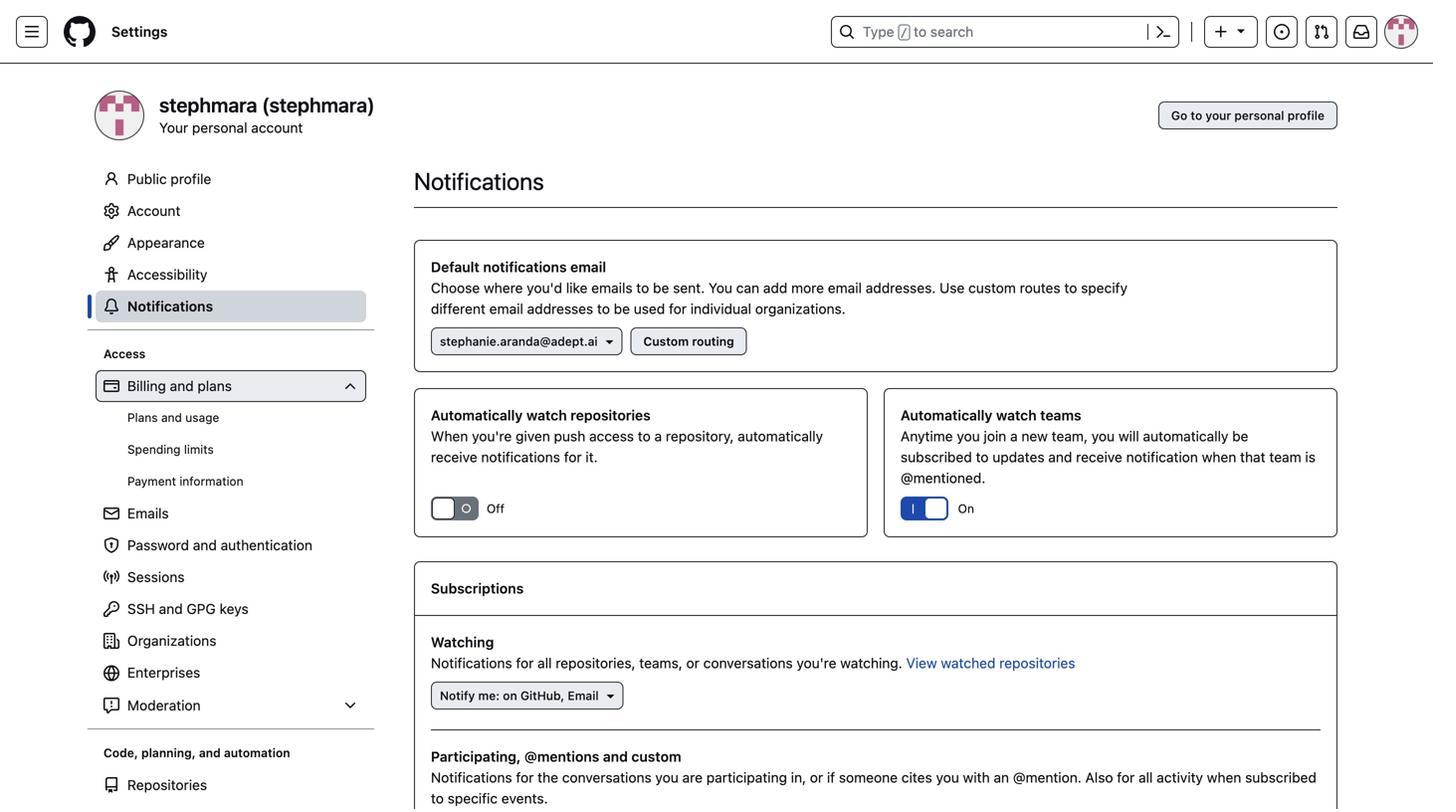 Task type: locate. For each thing, give the bounding box(es) containing it.
settings
[[111, 23, 168, 40]]

2 horizontal spatial email
[[828, 280, 862, 296]]

access
[[589, 428, 634, 444]]

for
[[669, 301, 687, 317], [564, 449, 582, 465], [516, 655, 534, 671], [516, 769, 534, 786], [1117, 769, 1135, 786]]

1 horizontal spatial personal
[[1235, 108, 1284, 122]]

sent.
[[673, 280, 705, 296]]

addresses.
[[866, 280, 936, 296]]

personal inside stephmara (stephmara) your personal account
[[192, 119, 247, 136]]

spending limits link
[[96, 434, 366, 466]]

mail image
[[104, 506, 119, 521]]

and right ssh in the bottom left of the page
[[159, 601, 183, 617]]

new
[[1022, 428, 1048, 444]]

accessibility link
[[96, 259, 366, 291]]

conversations
[[703, 655, 793, 671], [562, 769, 652, 786]]

to right access
[[638, 428, 651, 444]]

2 horizontal spatial be
[[1232, 428, 1249, 444]]

for down sent.
[[669, 301, 687, 317]]

@mentions
[[524, 748, 599, 765]]

(stephmara)
[[262, 93, 375, 116]]

or right "teams,"
[[686, 655, 700, 671]]

triangle down image down emails
[[602, 333, 618, 349]]

that
[[1240, 449, 1266, 465]]

automatically up when
[[431, 407, 523, 423]]

me:
[[478, 689, 500, 703]]

conversations inside watching notifications for all repositories, teams, or conversations you're watching. view watched repositories
[[703, 655, 793, 671]]

automatically inside automatically watch teams anytime you join a new team, you will automatically be subscribed to updates and receive notification when that team is @mentioned.
[[1143, 428, 1229, 444]]

specify
[[1081, 280, 1128, 296]]

1 vertical spatial be
[[614, 301, 630, 317]]

1 horizontal spatial a
[[1010, 428, 1018, 444]]

plans and usage link
[[96, 402, 366, 434]]

spending limits
[[127, 442, 214, 456]]

routing
[[692, 334, 734, 348]]

automatically
[[738, 428, 823, 444], [1143, 428, 1229, 444]]

can
[[736, 280, 759, 296]]

/
[[900, 26, 908, 40]]

repositories right "watched"
[[999, 655, 1075, 671]]

team,
[[1052, 428, 1088, 444]]

0 vertical spatial custom
[[968, 280, 1016, 296]]

git pull request image
[[1314, 24, 1330, 40]]

automatically for anytime
[[901, 407, 993, 423]]

triangle down image for subscriptions
[[603, 688, 619, 704]]

2 vertical spatial email
[[489, 301, 523, 317]]

your
[[159, 119, 188, 136]]

you left join
[[957, 428, 980, 444]]

billing and plans
[[127, 378, 232, 394]]

you left are
[[655, 769, 679, 786]]

for up notify me: on github, email in the left of the page
[[516, 655, 534, 671]]

and inside automatically watch teams anytime you join a new team, you will automatically be subscribed to updates and receive notification when that team is @mentioned.
[[1048, 449, 1072, 465]]

participating, @mentions and custom notifications for the conversations you are participating in, or if someone cites you with an @mention. also for all activity when subscribed to specific events.
[[431, 748, 1317, 807]]

usage
[[185, 411, 219, 424]]

1 horizontal spatial or
[[810, 769, 823, 786]]

2 automatically from the left
[[1143, 428, 1229, 444]]

enterprises link
[[96, 657, 366, 690]]

conversations down @mentions
[[562, 769, 652, 786]]

watch up 'given'
[[526, 407, 567, 423]]

plans
[[127, 411, 158, 424]]

plus image
[[1213, 24, 1229, 40]]

notifications down 'given'
[[481, 449, 560, 465]]

chevron down image
[[342, 378, 358, 394]]

0 horizontal spatial receive
[[431, 449, 477, 465]]

watch
[[526, 407, 567, 423], [996, 407, 1037, 423]]

0 vertical spatial you're
[[472, 428, 512, 444]]

specific
[[448, 790, 498, 807]]

repositories up access
[[571, 407, 651, 423]]

planning,
[[141, 746, 196, 760]]

0 horizontal spatial automatically
[[431, 407, 523, 423]]

and right @mentions
[[603, 748, 628, 765]]

automatically for when
[[431, 407, 523, 423]]

all up github,
[[538, 655, 552, 671]]

all left 'activity'
[[1139, 769, 1153, 786]]

access list
[[96, 370, 366, 722]]

you're inside watching notifications for all repositories, teams, or conversations you're watching. view watched repositories
[[797, 655, 837, 671]]

personal for (stephmara)
[[192, 119, 247, 136]]

0 horizontal spatial custom
[[631, 748, 681, 765]]

watch inside automatically watch teams anytime you join a new team, you will automatically be subscribed to updates and receive notification when that team is @mentioned.
[[996, 407, 1037, 423]]

you're inside automatically watch repositories when you're given push access to a repository, automatically receive notifications for it.
[[472, 428, 512, 444]]

email down where
[[489, 301, 523, 317]]

email right more
[[828, 280, 862, 296]]

email
[[570, 259, 606, 275], [828, 280, 862, 296], [489, 301, 523, 317]]

1 horizontal spatial watch
[[996, 407, 1037, 423]]

add
[[763, 280, 788, 296]]

1 horizontal spatial repositories
[[999, 655, 1075, 671]]

conversations inside participating, @mentions and custom notifications for the conversations you are participating in, or if someone cites you with an @mention. also for all activity when subscribed to specific events.
[[562, 769, 652, 786]]

to left "specific"
[[431, 790, 444, 807]]

automatically right repository,
[[738, 428, 823, 444]]

teams
[[1040, 407, 1082, 423]]

1 vertical spatial repositories
[[999, 655, 1075, 671]]

1 receive from the left
[[431, 449, 477, 465]]

1 vertical spatial conversations
[[562, 769, 652, 786]]

events.
[[501, 790, 548, 807]]

0 vertical spatial all
[[538, 655, 552, 671]]

triangle down image right email
[[603, 688, 619, 704]]

or left if
[[810, 769, 823, 786]]

a left repository,
[[654, 428, 662, 444]]

repositories inside watching notifications for all repositories, teams, or conversations you're watching. view watched repositories
[[999, 655, 1075, 671]]

notifications up default
[[414, 167, 544, 195]]

2 watch from the left
[[996, 407, 1037, 423]]

conversations for you're
[[703, 655, 793, 671]]

2 vertical spatial be
[[1232, 428, 1249, 444]]

0 horizontal spatial be
[[614, 301, 630, 317]]

1 horizontal spatial email
[[570, 259, 606, 275]]

2 automatically from the left
[[901, 407, 993, 423]]

notifications
[[483, 259, 567, 275], [481, 449, 560, 465]]

1 vertical spatial triangle down image
[[603, 688, 619, 704]]

be up used
[[653, 280, 669, 296]]

0 vertical spatial triangle down image
[[602, 333, 618, 349]]

you're left 'given'
[[472, 428, 512, 444]]

automatically up notification
[[1143, 428, 1229, 444]]

1 horizontal spatial all
[[1139, 769, 1153, 786]]

bell image
[[104, 299, 119, 314]]

1 automatically from the left
[[431, 407, 523, 423]]

1 horizontal spatial custom
[[968, 280, 1016, 296]]

0 horizontal spatial subscribed
[[901, 449, 972, 465]]

0 horizontal spatial repositories
[[571, 407, 651, 423]]

1 vertical spatial when
[[1207, 769, 1241, 786]]

search
[[930, 23, 974, 40]]

receive down when
[[431, 449, 477, 465]]

to down join
[[976, 449, 989, 465]]

automatically for repository,
[[738, 428, 823, 444]]

1 vertical spatial subscribed
[[1245, 769, 1317, 786]]

and up plans and usage
[[170, 378, 194, 394]]

automatically up anytime
[[901, 407, 993, 423]]

1 horizontal spatial subscribed
[[1245, 769, 1317, 786]]

1 automatically from the left
[[738, 428, 823, 444]]

a inside automatically watch repositories when you're given push access to a repository, automatically receive notifications for it.
[[654, 428, 662, 444]]

stephanie.aranda@adept.ai button
[[431, 327, 623, 355]]

1 vertical spatial notifications
[[481, 449, 560, 465]]

0 horizontal spatial email
[[489, 301, 523, 317]]

billing and plans list
[[96, 402, 366, 498]]

and down team,
[[1048, 449, 1072, 465]]

triangle down image inside stephanie.aranda@adept.ai popup button
[[602, 333, 618, 349]]

profile right public
[[171, 171, 211, 187]]

when left that on the right
[[1202, 449, 1236, 465]]

2 a from the left
[[1010, 428, 1018, 444]]

to down emails
[[597, 301, 610, 317]]

individual
[[690, 301, 751, 317]]

and right plans
[[161, 411, 182, 424]]

1 horizontal spatial automatically
[[1143, 428, 1229, 444]]

be up that on the right
[[1232, 428, 1249, 444]]

0 vertical spatial conversations
[[703, 655, 793, 671]]

watching
[[431, 634, 494, 650]]

1 horizontal spatial receive
[[1076, 449, 1123, 465]]

a
[[654, 428, 662, 444], [1010, 428, 1018, 444]]

for right also
[[1117, 769, 1135, 786]]

0 horizontal spatial automatically
[[738, 428, 823, 444]]

a right join
[[1010, 428, 1018, 444]]

automatically watch teams anytime you join a new team, you will automatically be subscribed to updates and receive notification when that team is @mentioned.
[[901, 407, 1316, 486]]

to right routes on the right top
[[1064, 280, 1077, 296]]

notifications inside default notifications email choose where you'd like emails to be sent. you can add more email addresses. use custom routes to specify different email addresses to be used for individual organizations.
[[483, 259, 567, 275]]

triangle down image
[[1233, 22, 1249, 38]]

will
[[1119, 428, 1139, 444]]

someone
[[839, 769, 898, 786]]

0 horizontal spatial conversations
[[562, 769, 652, 786]]

when right 'activity'
[[1207, 769, 1241, 786]]

anytime
[[901, 428, 953, 444]]

on
[[503, 689, 517, 703]]

0 horizontal spatial all
[[538, 655, 552, 671]]

join
[[984, 428, 1006, 444]]

email up like
[[570, 259, 606, 275]]

subscribed
[[901, 449, 972, 465], [1245, 769, 1317, 786]]

notifications up "specific"
[[431, 769, 512, 786]]

0 horizontal spatial a
[[654, 428, 662, 444]]

notifications image
[[1354, 24, 1369, 40]]

to right '/'
[[914, 23, 927, 40]]

conversations for you
[[562, 769, 652, 786]]

you left the will in the right of the page
[[1092, 428, 1115, 444]]

notify
[[440, 689, 475, 703]]

0 horizontal spatial profile
[[171, 171, 211, 187]]

stephanie.aranda@adept.ai
[[440, 334, 598, 348]]

0 horizontal spatial you're
[[472, 428, 512, 444]]

1 vertical spatial profile
[[171, 171, 211, 187]]

custom right use
[[968, 280, 1016, 296]]

public
[[127, 171, 167, 187]]

watch up the new
[[996, 407, 1037, 423]]

1 horizontal spatial you're
[[797, 655, 837, 671]]

to right go
[[1191, 108, 1202, 122]]

ssh and gpg keys
[[127, 601, 249, 617]]

participating,
[[431, 748, 521, 765]]

view
[[906, 655, 937, 671]]

1 horizontal spatial conversations
[[703, 655, 793, 671]]

you're left the watching.
[[797, 655, 837, 671]]

person image
[[104, 171, 119, 187]]

1 vertical spatial all
[[1139, 769, 1153, 786]]

1 horizontal spatial automatically
[[901, 407, 993, 423]]

plans and usage
[[127, 411, 219, 424]]

1 horizontal spatial be
[[653, 280, 669, 296]]

organizations
[[127, 632, 216, 649]]

0 vertical spatial when
[[1202, 449, 1236, 465]]

2 receive from the left
[[1076, 449, 1123, 465]]

notifications up you'd
[[483, 259, 567, 275]]

0 horizontal spatial or
[[686, 655, 700, 671]]

be
[[653, 280, 669, 296], [614, 301, 630, 317], [1232, 428, 1249, 444]]

payment
[[127, 474, 176, 488]]

personal
[[1235, 108, 1284, 122], [192, 119, 247, 136]]

0 vertical spatial notifications
[[483, 259, 567, 275]]

all inside watching notifications for all repositories, teams, or conversations you're watching. view watched repositories
[[538, 655, 552, 671]]

or inside participating, @mentions and custom notifications for the conversations you are participating in, or if someone cites you with an @mention. also for all activity when subscribed to specific events.
[[810, 769, 823, 786]]

homepage image
[[64, 16, 96, 48]]

for inside automatically watch repositories when you're given push access to a repository, automatically receive notifications for it.
[[564, 449, 582, 465]]

payment information link
[[96, 466, 366, 498]]

or inside watching notifications for all repositories, teams, or conversations you're watching. view watched repositories
[[686, 655, 700, 671]]

to inside automatically watch repositories when you're given push access to a repository, automatically receive notifications for it.
[[638, 428, 651, 444]]

custom routing link
[[631, 327, 747, 355]]

it.
[[586, 449, 598, 465]]

notify me: on github, email
[[440, 689, 599, 703]]

default notifications email choose where you'd like emails to be sent. you can add more email addresses. use custom routes to specify different email addresses to be used for individual organizations.
[[431, 259, 1128, 317]]

1 vertical spatial or
[[810, 769, 823, 786]]

ssh
[[127, 601, 155, 617]]

custom down "teams,"
[[631, 748, 681, 765]]

for left it.
[[564, 449, 582, 465]]

notifications
[[414, 167, 544, 195], [127, 298, 213, 314], [431, 655, 512, 671], [431, 769, 512, 786]]

automatically inside automatically watch teams anytime you join a new team, you will automatically be subscribed to updates and receive notification when that team is @mentioned.
[[901, 407, 993, 423]]

routes
[[1020, 280, 1061, 296]]

be down emails
[[614, 301, 630, 317]]

notifications down watching
[[431, 655, 512, 671]]

0 vertical spatial repositories
[[571, 407, 651, 423]]

when inside participating, @mentions and custom notifications for the conversations you are participating in, or if someone cites you with an @mention. also for all activity when subscribed to specific events.
[[1207, 769, 1241, 786]]

0 horizontal spatial personal
[[192, 119, 247, 136]]

organizations link
[[96, 625, 366, 657]]

1 vertical spatial custom
[[631, 748, 681, 765]]

0 horizontal spatial watch
[[526, 407, 567, 423]]

personal down stephmara
[[192, 119, 247, 136]]

accessibility
[[127, 266, 207, 283]]

0 vertical spatial email
[[570, 259, 606, 275]]

notifications inside automatically watch repositories when you're given push access to a repository, automatically receive notifications for it.
[[481, 449, 560, 465]]

a inside automatically watch teams anytime you join a new team, you will automatically be subscribed to updates and receive notification when that team is @mentioned.
[[1010, 428, 1018, 444]]

1 horizontal spatial profile
[[1288, 108, 1325, 122]]

appearance
[[127, 234, 205, 251]]

personal right your
[[1235, 108, 1284, 122]]

watch inside automatically watch repositories when you're given push access to a repository, automatically receive notifications for it.
[[526, 407, 567, 423]]

receive down team,
[[1076, 449, 1123, 465]]

conversations right "teams,"
[[703, 655, 793, 671]]

an
[[994, 769, 1009, 786]]

all
[[538, 655, 552, 671], [1139, 769, 1153, 786]]

automatically inside automatically watch repositories when you're given push access to a repository, automatically receive notifications for it.
[[738, 428, 823, 444]]

automatically inside automatically watch repositories when you're given push access to a repository, automatically receive notifications for it.
[[431, 407, 523, 423]]

1 a from the left
[[654, 428, 662, 444]]

are
[[682, 769, 703, 786]]

watch for push
[[526, 407, 567, 423]]

profile down git pull request icon
[[1288, 108, 1325, 122]]

triangle down image
[[602, 333, 618, 349], [603, 688, 619, 704]]

account
[[251, 119, 303, 136]]

1 watch from the left
[[526, 407, 567, 423]]

1 vertical spatial you're
[[797, 655, 837, 671]]

repositories,
[[556, 655, 636, 671]]

0 vertical spatial or
[[686, 655, 700, 671]]

0 vertical spatial subscribed
[[901, 449, 972, 465]]

teams,
[[639, 655, 683, 671]]

team
[[1269, 449, 1302, 465]]



Task type: describe. For each thing, give the bounding box(es) containing it.
on
[[958, 502, 974, 516]]

account link
[[96, 195, 366, 227]]

used
[[634, 301, 665, 317]]

also
[[1085, 769, 1113, 786]]

given
[[516, 428, 550, 444]]

settings link
[[104, 16, 176, 48]]

automatically for will
[[1143, 428, 1229, 444]]

be inside automatically watch teams anytime you join a new team, you will automatically be subscribed to updates and receive notification when that team is @mentioned.
[[1232, 428, 1249, 444]]

and inside list
[[161, 411, 182, 424]]

notifications link
[[96, 291, 366, 322]]

receive inside automatically watch teams anytime you join a new team, you will automatically be subscribed to updates and receive notification when that team is @mentioned.
[[1076, 449, 1123, 465]]

issue opened image
[[1274, 24, 1290, 40]]

access
[[104, 347, 146, 361]]

personal for to
[[1235, 108, 1284, 122]]

paintbrush image
[[104, 235, 119, 251]]

go to your personal profile
[[1171, 108, 1325, 122]]

shield lock image
[[104, 537, 119, 553]]

go
[[1171, 108, 1188, 122]]

enterprises
[[127, 664, 200, 681]]

you'd
[[527, 280, 562, 296]]

in,
[[791, 769, 806, 786]]

different
[[431, 301, 486, 317]]

subscribed inside participating, @mentions and custom notifications for the conversations you are participating in, or if someone cites you with an @mention. also for all activity when subscribed to specific events.
[[1245, 769, 1317, 786]]

for inside default notifications email choose where you'd like emails to be sent. you can add more email addresses. use custom routes to specify different email addresses to be used for individual organizations.
[[669, 301, 687, 317]]

when
[[431, 428, 468, 444]]

for inside watching notifications for all repositories, teams, or conversations you're watching. view watched repositories
[[516, 655, 534, 671]]

billing and plans button
[[96, 370, 366, 402]]

all inside participating, @mentions and custom notifications for the conversations you are participating in, or if someone cites you with an @mention. also for all activity when subscribed to specific events.
[[1139, 769, 1153, 786]]

0 vertical spatial profile
[[1288, 108, 1325, 122]]

push
[[554, 428, 585, 444]]

when inside automatically watch teams anytime you join a new team, you will automatically be subscribed to updates and receive notification when that team is @mentioned.
[[1202, 449, 1236, 465]]

custom inside default notifications email choose where you'd like emails to be sent. you can add more email addresses. use custom routes to specify different email addresses to be used for individual organizations.
[[968, 280, 1016, 296]]

account
[[127, 203, 180, 219]]

automation
[[224, 746, 290, 760]]

spending
[[127, 442, 181, 456]]

watching notifications for all repositories, teams, or conversations you're watching. view watched repositories
[[431, 634, 1075, 671]]

watch for a
[[996, 407, 1037, 423]]

limits
[[184, 442, 214, 456]]

the
[[538, 769, 558, 786]]

automatically watch repositories when you're given push access to a repository, automatically receive notifications for it.
[[431, 407, 823, 465]]

watching.
[[840, 655, 902, 671]]

repositories inside automatically watch repositories when you're given push access to a repository, automatically receive notifications for it.
[[571, 407, 651, 423]]

custom
[[643, 334, 689, 348]]

globe image
[[104, 665, 119, 681]]

subscribed inside automatically watch teams anytime you join a new team, you will automatically be subscribed to updates and receive notification when that team is @mentioned.
[[901, 449, 972, 465]]

view watched repositories link
[[906, 655, 1075, 671]]

emails
[[591, 280, 633, 296]]

repositories link
[[96, 769, 366, 801]]

sessions
[[127, 569, 185, 585]]

custom routing
[[643, 334, 734, 348]]

appearance link
[[96, 227, 366, 259]]

default
[[431, 259, 480, 275]]

to inside participating, @mentions and custom notifications for the conversations you are participating in, or if someone cites you with an @mention. also for all activity when subscribed to specific events.
[[431, 790, 444, 807]]

you left with
[[936, 769, 959, 786]]

type
[[863, 23, 894, 40]]

watched
[[941, 655, 996, 671]]

to inside automatically watch teams anytime you join a new team, you will automatically be subscribed to updates and receive notification when that team is @mentioned.
[[976, 449, 989, 465]]

password and authentication
[[127, 537, 313, 553]]

@mentioned.
[[901, 470, 986, 486]]

gpg
[[187, 601, 216, 617]]

code, planning, and automation
[[104, 746, 290, 760]]

and down emails link
[[193, 537, 217, 553]]

to up used
[[636, 280, 649, 296]]

1 vertical spatial email
[[828, 280, 862, 296]]

custom inside participating, @mentions and custom notifications for the conversations you are participating in, or if someone cites you with an @mention. also for all activity when subscribed to specific events.
[[631, 748, 681, 765]]

participating
[[706, 769, 787, 786]]

credit card image
[[104, 378, 119, 394]]

code,
[[104, 746, 138, 760]]

you
[[709, 280, 732, 296]]

organizations.
[[755, 301, 846, 317]]

gear image
[[104, 203, 119, 219]]

notifications down "accessibility"
[[127, 298, 213, 314]]

and up the "repositories" link
[[199, 746, 221, 760]]

is
[[1305, 449, 1316, 465]]

repo image
[[104, 777, 119, 793]]

command palette image
[[1155, 24, 1171, 40]]

and inside dropdown button
[[170, 378, 194, 394]]

stephmara (stephmara) your personal account
[[159, 93, 375, 136]]

plans
[[198, 378, 232, 394]]

for up events.
[[516, 769, 534, 786]]

repository,
[[666, 428, 734, 444]]

stephmara
[[159, 93, 257, 116]]

triangle down image for notifications
[[602, 333, 618, 349]]

choose
[[431, 280, 480, 296]]

email
[[568, 689, 599, 703]]

more
[[791, 280, 824, 296]]

moderation button
[[96, 690, 366, 722]]

cites
[[902, 769, 932, 786]]

and inside participating, @mentions and custom notifications for the conversations you are participating in, or if someone cites you with an @mention. also for all activity when subscribed to specific events.
[[603, 748, 628, 765]]

@stephmara image
[[96, 92, 143, 139]]

organization image
[[104, 633, 119, 649]]

your
[[1206, 108, 1231, 122]]

0 vertical spatial be
[[653, 280, 669, 296]]

billing
[[127, 378, 166, 394]]

broadcast image
[[104, 569, 119, 585]]

accessibility image
[[104, 267, 119, 283]]

type / to search
[[863, 23, 974, 40]]

moderation
[[127, 697, 201, 714]]

notifications inside participating, @mentions and custom notifications for the conversations you are participating in, or if someone cites you with an @mention. also for all activity when subscribed to specific events.
[[431, 769, 512, 786]]

emails link
[[96, 498, 366, 529]]

emails
[[127, 505, 169, 521]]

receive inside automatically watch repositories when you're given push access to a repository, automatically receive notifications for it.
[[431, 449, 477, 465]]

payment information
[[127, 474, 243, 488]]

notifications inside watching notifications for all repositories, teams, or conversations you're watching. view watched repositories
[[431, 655, 512, 671]]

notification
[[1126, 449, 1198, 465]]

like
[[566, 280, 588, 296]]

addresses
[[527, 301, 593, 317]]

repositories
[[127, 777, 207, 793]]

key image
[[104, 601, 119, 617]]

github,
[[520, 689, 564, 703]]



Task type: vqa. For each thing, say whether or not it's contained in the screenshot.
the a inside the We've combined the power of the Following feed with the For you feed so there's one place to discover content on GitHub. There's improved filtering so you can customize your feed exactly how you like it, and a shiny new visual design. ✨
no



